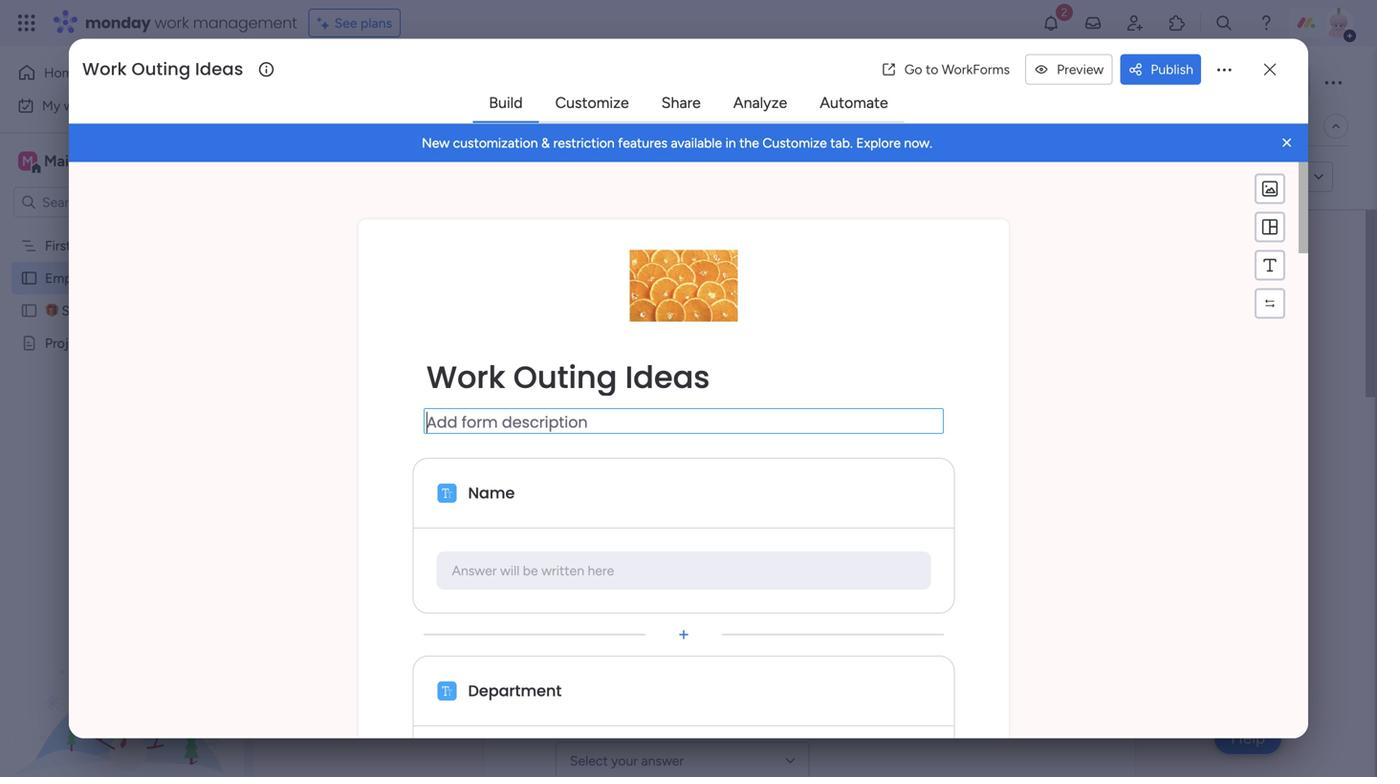 Task type: locate. For each thing, give the bounding box(es) containing it.
survey inside list box
[[174, 270, 213, 287]]

2 vertical spatial survey
[[890, 296, 992, 338]]

home button
[[11, 57, 206, 88]]

form button left the add view image
[[425, 111, 485, 142]]

1 vertical spatial well-
[[108, 270, 137, 287]]

restriction
[[553, 135, 615, 151]]

customize right the
[[763, 135, 827, 151]]

work for my
[[64, 98, 93, 114]]

0 vertical spatial employee
[[291, 61, 439, 103]]

1 vertical spatial ideas
[[625, 357, 710, 399]]

1 vertical spatial customize
[[763, 135, 827, 151]]

work outing ideas
[[82, 57, 243, 81], [427, 357, 710, 399]]

tab.
[[831, 135, 853, 151]]

0 vertical spatial outing
[[132, 57, 191, 81]]

employee
[[291, 61, 439, 103], [45, 270, 104, 287], [556, 296, 708, 338]]

work right my
[[64, 98, 93, 114]]

ideas up add form description text field
[[625, 357, 710, 399]]

workspace image
[[18, 151, 37, 172]]

see plans button
[[309, 9, 401, 37]]

form
[[380, 118, 411, 134], [439, 118, 470, 134]]

1 vertical spatial being
[[137, 270, 170, 287]]

0 horizontal spatial well-
[[108, 270, 137, 287]]

share link
[[646, 86, 716, 120]]

here
[[588, 563, 615, 579]]

inbox image
[[1084, 13, 1103, 33]]

customize link
[[540, 86, 645, 120]]

wellness
[[621, 706, 689, 728]]

my
[[42, 98, 60, 114]]

0 vertical spatial customize
[[555, 94, 629, 112]]

new
[[422, 135, 450, 151]]

1 vertical spatial component__icon image
[[438, 682, 457, 701]]

1 vertical spatial survey
[[174, 270, 213, 287]]

3 name group from the top
[[556, 581, 1064, 692]]

job
[[556, 595, 585, 617]]

1 horizontal spatial survey
[[616, 61, 715, 103]]

help button
[[1215, 723, 1282, 755]]

option
[[0, 229, 244, 232]]

1 menu image from the top
[[1261, 218, 1280, 237]]

written
[[542, 563, 585, 579]]

1 horizontal spatial customize
[[763, 135, 827, 151]]

well- inside form form
[[716, 296, 794, 338]]

automate
[[820, 94, 889, 112], [1234, 118, 1293, 134]]

survey
[[616, 61, 715, 103], [174, 270, 213, 287], [890, 296, 992, 338]]

work outing ideas inside field
[[82, 57, 243, 81]]

table button
[[290, 111, 365, 142]]

🎁 secret santa
[[45, 303, 139, 319]]

build
[[489, 94, 523, 112]]

ruby anderson image
[[1324, 8, 1355, 38]]

4 name group from the top
[[556, 692, 1064, 778]]

name inside group
[[556, 373, 603, 395]]

0 vertical spatial work outing ideas
[[82, 57, 243, 81]]

2 vertical spatial employee well-being survey
[[556, 296, 992, 338]]

1 horizontal spatial employee
[[291, 61, 439, 103]]

& right the requests
[[151, 335, 159, 352]]

form form containing work
[[69, 162, 1309, 778]]

job role
[[556, 595, 618, 617]]

available
[[671, 135, 722, 151]]

0 horizontal spatial work
[[82, 57, 127, 81]]

more actions image
[[1215, 60, 1234, 79]]

0 horizontal spatial form
[[380, 118, 411, 134]]

1 vertical spatial &
[[151, 335, 159, 352]]

Department field
[[556, 520, 1064, 558]]

being
[[522, 61, 608, 103], [137, 270, 170, 287], [794, 296, 882, 338]]

form for 1st form button from the right
[[439, 118, 470, 134]]

0 horizontal spatial automate
[[820, 94, 889, 112]]

1 vertical spatial employee well-being survey
[[45, 270, 213, 287]]

main workspace
[[44, 152, 157, 170]]

form up new
[[439, 118, 470, 134]]

work
[[82, 57, 127, 81], [427, 357, 506, 399]]

0 horizontal spatial work outing ideas
[[82, 57, 243, 81]]

public board image
[[20, 302, 38, 320]]

2 horizontal spatial employee
[[556, 296, 708, 338]]

0 horizontal spatial work
[[64, 98, 93, 114]]

0 vertical spatial ideas
[[195, 57, 243, 81]]

1
[[1297, 74, 1302, 90]]

go to workforms
[[905, 61, 1010, 78]]

name button
[[465, 479, 930, 509]]

customize
[[555, 94, 629, 112], [763, 135, 827, 151]]

work
[[155, 12, 189, 33], [64, 98, 93, 114]]

1 vertical spatial employee
[[45, 270, 104, 287]]

build link
[[474, 86, 538, 120]]

component__icon image up answer
[[438, 484, 457, 503]]

answer
[[452, 563, 497, 579]]

form button up powered
[[365, 111, 425, 142]]

1 horizontal spatial work
[[155, 12, 189, 33]]

tab list containing build
[[473, 85, 905, 123]]

0 vertical spatial automate
[[820, 94, 889, 112]]

1 horizontal spatial work outing ideas
[[427, 357, 710, 399]]

select product image
[[17, 13, 36, 33]]

1 vertical spatial work
[[427, 357, 506, 399]]

lottie animation image
[[0, 585, 244, 778]]

Search in workspace field
[[40, 191, 160, 213]]

table
[[320, 118, 351, 134]]

banner banner
[[69, 124, 1309, 162]]

0 horizontal spatial being
[[137, 270, 170, 287]]

name inside "button"
[[468, 483, 515, 504]]

2 horizontal spatial well-
[[716, 296, 794, 338]]

board
[[74, 238, 110, 254]]

1 horizontal spatial being
[[522, 61, 608, 103]]

form logo image
[[630, 250, 738, 322]]

form up powered
[[380, 118, 411, 134]]

2 vertical spatial well-
[[716, 296, 794, 338]]

analyze
[[734, 94, 788, 112]]

1 vertical spatial work outing ideas
[[427, 357, 710, 399]]

2 vertical spatial employee
[[556, 296, 708, 338]]

copy form link button
[[1175, 162, 1305, 193]]

0 horizontal spatial employee
[[45, 270, 104, 287]]

employee inside list box
[[45, 270, 104, 287]]

automate down the invite / 1 button on the right of page
[[1234, 118, 1293, 134]]

1 horizontal spatial ideas
[[625, 357, 710, 399]]

integrate
[[1042, 118, 1097, 134]]

1 vertical spatial automate
[[1234, 118, 1293, 134]]

menu image
[[1261, 218, 1280, 237], [1261, 256, 1280, 275]]

& left restriction
[[542, 135, 550, 151]]

0 vertical spatial name
[[556, 373, 603, 395]]

workforms logo image
[[472, 162, 580, 193]]

automate inside tab list
[[820, 94, 889, 112]]

form form
[[69, 162, 1309, 778], [254, 210, 1376, 778]]

2 vertical spatial being
[[794, 296, 882, 338]]

1 vertical spatial name
[[468, 483, 515, 504]]

general
[[556, 706, 617, 728]]

1 vertical spatial outing
[[514, 357, 617, 399]]

&
[[542, 135, 550, 151], [151, 335, 159, 352]]

0 horizontal spatial survey
[[174, 270, 213, 287]]

workforms
[[942, 61, 1010, 78]]

0 horizontal spatial ideas
[[195, 57, 243, 81]]

1 horizontal spatial outing
[[514, 357, 617, 399]]

secret
[[62, 303, 101, 319]]

answer will be written here
[[452, 563, 615, 579]]

outing
[[132, 57, 191, 81], [514, 357, 617, 399]]

0 horizontal spatial customize
[[555, 94, 629, 112]]

ideas
[[195, 57, 243, 81], [625, 357, 710, 399]]

employee inside form form
[[556, 296, 708, 338]]

link
[[1277, 169, 1297, 185]]

list box
[[0, 226, 244, 618]]

automate up tab.
[[820, 94, 889, 112]]

2 form from the left
[[439, 118, 470, 134]]

preview button
[[1026, 54, 1113, 85]]

plans
[[361, 15, 392, 31]]

name group
[[556, 359, 1064, 470], [556, 470, 1064, 581], [556, 581, 1064, 692], [556, 692, 1064, 778]]

the
[[740, 135, 760, 151]]

Name field
[[556, 409, 1064, 448]]

work inside button
[[64, 98, 93, 114]]

collapse board header image
[[1329, 119, 1344, 134]]

name
[[556, 373, 603, 395], [468, 483, 515, 504]]

component__icon image
[[438, 484, 457, 503], [438, 682, 457, 701]]

Employee well-being survey field
[[286, 61, 720, 103]]

2 horizontal spatial being
[[794, 296, 882, 338]]

1 horizontal spatial form
[[439, 118, 470, 134]]

1 horizontal spatial &
[[542, 135, 550, 151]]

workspace selection element
[[18, 150, 160, 175]]

0 horizontal spatial &
[[151, 335, 159, 352]]

0 vertical spatial component__icon image
[[438, 484, 457, 503]]

invite members image
[[1126, 13, 1145, 33]]

Work Outing Ideas field
[[77, 57, 256, 82]]

1 horizontal spatial work
[[427, 357, 506, 399]]

0 vertical spatial &
[[542, 135, 550, 151]]

customize up restriction
[[555, 94, 629, 112]]

monday
[[85, 12, 151, 33]]

0 horizontal spatial name
[[468, 483, 515, 504]]

share
[[662, 94, 701, 112]]

customization tools toolbar
[[1255, 174, 1286, 319]]

0 horizontal spatial outing
[[132, 57, 191, 81]]

1 component__icon image from the top
[[438, 484, 457, 503]]

work up work outing ideas field
[[155, 12, 189, 33]]

& inside banner banner
[[542, 135, 550, 151]]

1 name group from the top
[[556, 359, 1064, 470]]

by
[[448, 168, 465, 186]]

1 vertical spatial work
[[64, 98, 93, 114]]

1 horizontal spatial automate
[[1234, 118, 1293, 134]]

0 vertical spatial work
[[82, 57, 127, 81]]

invite
[[1251, 74, 1285, 90]]

0 vertical spatial menu image
[[1261, 218, 1280, 237]]

1 form from the left
[[380, 118, 411, 134]]

preview
[[1057, 61, 1104, 78]]

form button
[[365, 111, 425, 142], [425, 111, 485, 142]]

1 vertical spatial menu image
[[1261, 256, 1280, 275]]

2 component__icon image from the top
[[438, 682, 457, 701]]

2 image
[[1056, 1, 1073, 22]]

ideas down management
[[195, 57, 243, 81]]

department button
[[359, 656, 1009, 778], [465, 677, 930, 707]]

employee well-being survey
[[291, 61, 715, 103], [45, 270, 213, 287], [556, 296, 992, 338]]

1 form button from the left
[[365, 111, 425, 142]]

component__icon image left department
[[438, 682, 457, 701]]

0 vertical spatial work
[[155, 12, 189, 33]]

🎁
[[45, 303, 58, 319]]

component__icon image for department
[[438, 682, 457, 701]]

0 vertical spatial well-
[[446, 61, 522, 103]]

copy
[[1210, 169, 1242, 185]]

tab list
[[473, 85, 905, 123]]

1 horizontal spatial name
[[556, 373, 603, 395]]



Task type: vqa. For each thing, say whether or not it's contained in the screenshot.
APPS image
yes



Task type: describe. For each thing, give the bounding box(es) containing it.
m
[[22, 153, 33, 169]]

see plans
[[335, 15, 392, 31]]

name group containing job role
[[556, 581, 1064, 692]]

search everything image
[[1215, 13, 1234, 33]]

0 vertical spatial survey
[[616, 61, 715, 103]]

invite / 1
[[1251, 74, 1302, 90]]

workspace
[[81, 152, 157, 170]]

in
[[726, 135, 736, 151]]

publish
[[1151, 61, 1194, 78]]

outing inside field
[[132, 57, 191, 81]]

main
[[44, 152, 78, 170]]

go to workforms button
[[874, 54, 1018, 85]]

0 vertical spatial being
[[522, 61, 608, 103]]

name for name group containing name
[[556, 373, 603, 395]]

powered
[[384, 168, 444, 186]]

publish button
[[1121, 54, 1202, 85]]

2 horizontal spatial survey
[[890, 296, 992, 338]]

1 horizontal spatial well-
[[446, 61, 522, 103]]

automate link
[[805, 86, 904, 120]]

role
[[589, 595, 618, 617]]

monday work management
[[85, 12, 297, 33]]

activity
[[1125, 74, 1172, 90]]

customize inside 'customize' link
[[555, 94, 629, 112]]

first
[[45, 238, 71, 254]]

customization
[[453, 135, 538, 151]]

being inside list box
[[137, 270, 170, 287]]

dapulse integrations image
[[1020, 119, 1034, 133]]

background color and image selector image
[[1261, 180, 1280, 199]]

apps image
[[1168, 13, 1187, 33]]

approvals
[[162, 335, 222, 352]]

explore
[[856, 135, 901, 151]]

department
[[468, 681, 562, 702]]

work for monday
[[155, 12, 189, 33]]

requests
[[91, 335, 147, 352]]

to
[[926, 61, 939, 78]]

lottie animation element
[[0, 585, 244, 778]]

now.
[[905, 135, 933, 151]]

& for requests
[[151, 335, 159, 352]]

add view image
[[496, 119, 504, 133]]

2 name group from the top
[[556, 470, 1064, 581]]

copy form link
[[1210, 169, 1297, 185]]

2 form button from the left
[[425, 111, 485, 142]]

my work
[[42, 98, 93, 114]]

form form containing employee well-being survey
[[254, 210, 1376, 778]]

help
[[1231, 729, 1266, 749]]

project
[[45, 335, 88, 352]]

go
[[905, 61, 923, 78]]

form
[[1245, 169, 1274, 185]]

close image
[[1278, 134, 1297, 153]]

ideas inside form form
[[625, 357, 710, 399]]

project requests & approvals
[[45, 335, 222, 352]]

autopilot image
[[1210, 113, 1226, 138]]

list box containing first board
[[0, 226, 244, 618]]

Job role field
[[556, 631, 1064, 669]]

/
[[1288, 74, 1293, 90]]

& for customization
[[542, 135, 550, 151]]

well- inside list box
[[108, 270, 137, 287]]

be
[[523, 563, 538, 579]]

2 menu image from the top
[[1261, 256, 1280, 275]]

will
[[500, 563, 520, 579]]

name group containing general wellness
[[556, 692, 1064, 778]]

my work button
[[11, 90, 206, 121]]

santa
[[105, 303, 139, 319]]

customize inside banner banner
[[763, 135, 827, 151]]

notifications image
[[1042, 13, 1061, 33]]

add new question image
[[674, 626, 694, 645]]

features
[[618, 135, 668, 151]]

work inside work outing ideas field
[[82, 57, 127, 81]]

help image
[[1257, 13, 1276, 33]]

see
[[335, 15, 357, 31]]

analyze link
[[718, 86, 803, 120]]

public board image
[[20, 269, 38, 287]]

form for second form button from the right
[[380, 118, 411, 134]]

management
[[193, 12, 297, 33]]

0 vertical spatial employee well-being survey
[[291, 61, 715, 103]]

Add form description text field
[[424, 409, 944, 435]]

first board
[[45, 238, 110, 254]]

ideas inside field
[[195, 57, 243, 81]]

name for the name "button"
[[468, 483, 515, 504]]

component__icon image for name
[[438, 484, 457, 503]]

home
[[44, 65, 81, 81]]

new customization & restriction features available in the customize tab. explore now.
[[422, 135, 933, 151]]

general wellness
[[556, 706, 689, 728]]

invite / 1 button
[[1216, 67, 1311, 98]]

powered by
[[384, 168, 465, 186]]

name group containing name
[[556, 359, 1064, 470]]

activity button
[[1118, 67, 1208, 98]]



